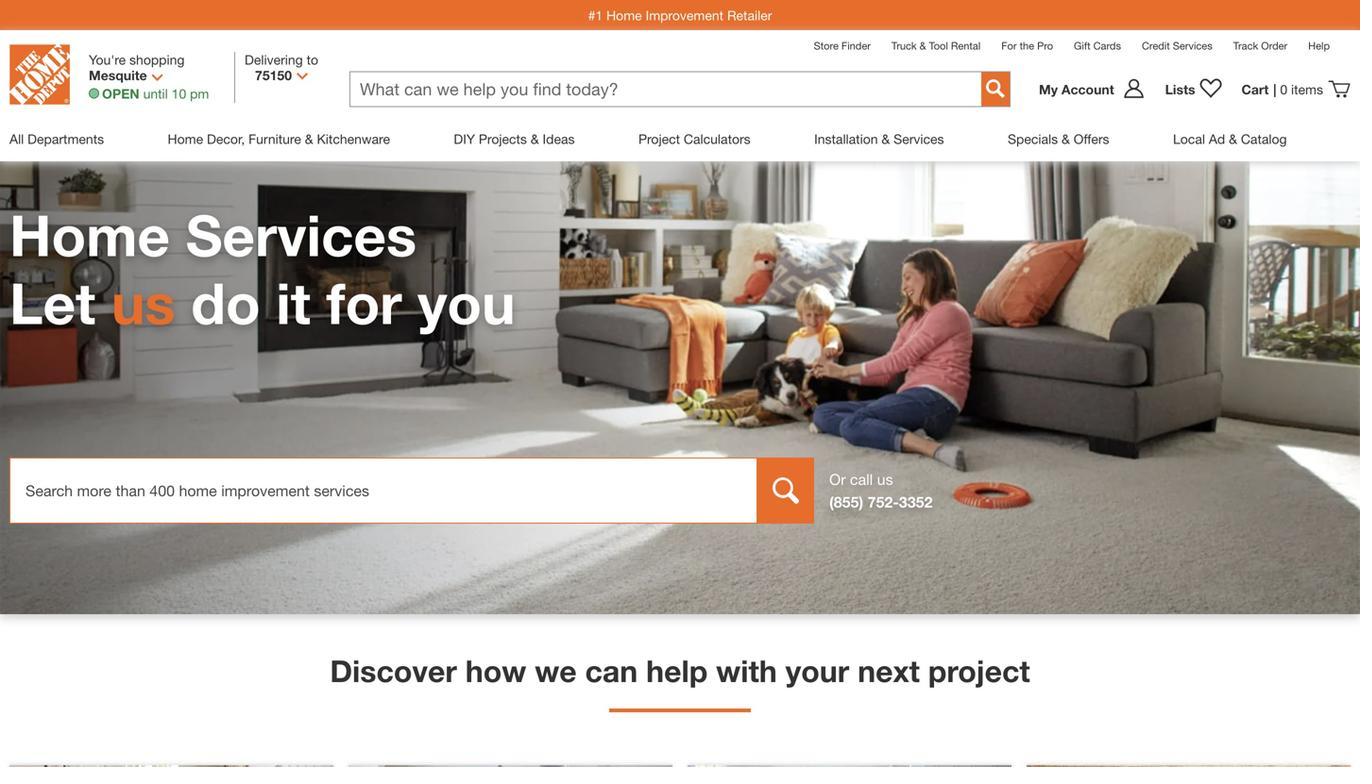 Task type: describe. For each thing, give the bounding box(es) containing it.
call
[[850, 471, 873, 489]]

pm
[[190, 86, 209, 102]]

credit
[[1142, 40, 1170, 52]]

or call us (855) 752-3352
[[829, 471, 933, 512]]

retailer
[[727, 7, 772, 23]]

gift
[[1074, 40, 1091, 52]]

diy projects & ideas
[[454, 131, 575, 147]]

home decor, furniture & kitchenware
[[168, 131, 390, 147]]

lists
[[1165, 81, 1195, 97]]

& left ideas
[[531, 131, 539, 147]]

with
[[716, 654, 777, 690]]

10
[[172, 86, 186, 102]]

gift cards link
[[1074, 40, 1121, 52]]

pro
[[1037, 40, 1053, 52]]

ad
[[1209, 131, 1225, 147]]

discover
[[330, 654, 457, 690]]

lists link
[[1156, 78, 1232, 101]]

credit services
[[1142, 40, 1213, 52]]

mesquite
[[89, 68, 147, 83]]

the home depot logo link
[[9, 44, 70, 108]]

tool
[[929, 40, 948, 52]]

projects
[[479, 131, 527, 147]]

track order
[[1233, 40, 1288, 52]]

752-
[[868, 494, 899, 512]]

the
[[1020, 40, 1034, 52]]

calculators
[[684, 131, 751, 147]]

submit search image
[[986, 79, 1005, 98]]

open until 10 pm
[[102, 86, 209, 102]]

local
[[1173, 131, 1205, 147]]

next
[[858, 654, 920, 690]]

account
[[1062, 81, 1114, 97]]

project calculators link
[[639, 117, 751, 161]]

& left tool
[[920, 40, 926, 52]]

we
[[535, 654, 577, 690]]

improvement
[[646, 7, 724, 23]]

until
[[143, 86, 168, 102]]

specials & offers
[[1008, 131, 1110, 147]]

catalog
[[1241, 131, 1287, 147]]

& left offers
[[1062, 131, 1070, 147]]

delivering
[[245, 52, 303, 68]]

you're shopping
[[89, 52, 185, 68]]

you're
[[89, 52, 126, 68]]

0 vertical spatial home
[[607, 7, 642, 23]]

items
[[1291, 81, 1323, 97]]

store finder link
[[814, 40, 871, 52]]

for
[[326, 269, 402, 337]]

it
[[276, 269, 311, 337]]

truck & tool rental
[[892, 40, 981, 52]]

home decor, furniture & kitchenware link
[[168, 117, 390, 161]]

truck & tool rental link
[[892, 40, 981, 52]]

home for kitchenware
[[168, 131, 203, 147]]

help
[[1309, 40, 1330, 52]]

#1 home improvement retailer
[[588, 7, 772, 23]]

diy projects & ideas link
[[454, 117, 575, 161]]

1 horizontal spatial services
[[894, 131, 944, 147]]

let
[[9, 269, 96, 337]]

for the pro
[[1002, 40, 1053, 52]]

finder
[[842, 40, 871, 52]]

you
[[418, 269, 515, 337]]

truck
[[892, 40, 917, 52]]

offers
[[1074, 131, 1110, 147]]

installation & services link
[[814, 117, 944, 161]]



Task type: vqa. For each thing, say whether or not it's contained in the screenshot.
20147 button
no



Task type: locate. For each thing, give the bounding box(es) containing it.
rental
[[951, 40, 981, 52]]

project
[[639, 131, 680, 147]]

or
[[829, 471, 846, 489]]

credit services link
[[1142, 40, 1213, 52]]

kitchenware
[[317, 131, 390, 147]]

home left decor,
[[168, 131, 203, 147]]

help link
[[1309, 40, 1330, 52]]

project calculators
[[639, 131, 751, 147]]

all departments
[[9, 131, 104, 147]]

local ad & catalog
[[1173, 131, 1287, 147]]

& right installation in the top of the page
[[882, 131, 890, 147]]

1 horizontal spatial us
[[877, 471, 893, 489]]

services up it
[[186, 201, 417, 269]]

services right credit
[[1173, 40, 1213, 52]]

us inside home services let us do it for you
[[111, 269, 175, 337]]

order
[[1261, 40, 1288, 52]]

us inside or call us (855) 752-3352
[[877, 471, 893, 489]]

open
[[102, 86, 140, 102]]

1 vertical spatial services
[[894, 131, 944, 147]]

do
[[191, 269, 260, 337]]

cart
[[1242, 81, 1269, 97]]

(855) 752-3352 link
[[829, 494, 933, 512]]

& right ad
[[1229, 131, 1237, 147]]

for
[[1002, 40, 1017, 52]]

0 vertical spatial us
[[111, 269, 175, 337]]

cards
[[1094, 40, 1121, 52]]

home up the let
[[9, 201, 170, 269]]

specials
[[1008, 131, 1058, 147]]

help
[[646, 654, 708, 690]]

store finder
[[814, 40, 871, 52]]

1 vertical spatial home
[[168, 131, 203, 147]]

1 vertical spatial us
[[877, 471, 893, 489]]

discover how we can help with your next project
[[330, 654, 1030, 690]]

delivering to
[[245, 52, 318, 68]]

store
[[814, 40, 839, 52]]

services inside home services let us do it for you
[[186, 201, 417, 269]]

home for do
[[9, 201, 170, 269]]

services for credit services
[[1173, 40, 1213, 52]]

decor,
[[207, 131, 245, 147]]

all departments link
[[9, 117, 104, 161]]

0 items
[[1280, 81, 1323, 97]]

my account
[[1039, 81, 1114, 97]]

furniture
[[249, 131, 301, 147]]

None text field
[[350, 72, 981, 106], [350, 72, 981, 106], [350, 72, 981, 106], [350, 72, 981, 106]]

0 horizontal spatial services
[[186, 201, 417, 269]]

home services let us do it for you
[[9, 201, 515, 337]]

#1
[[588, 7, 603, 23]]

installation
[[814, 131, 878, 147]]

diy
[[454, 131, 475, 147]]

shopping
[[129, 52, 185, 68]]

0 vertical spatial services
[[1173, 40, 1213, 52]]

2 vertical spatial home
[[9, 201, 170, 269]]

can
[[585, 654, 638, 690]]

my
[[1039, 81, 1058, 97]]

to
[[307, 52, 318, 68]]

home right #1
[[607, 7, 642, 23]]

local ad & catalog link
[[1173, 117, 1287, 161]]

services
[[1173, 40, 1213, 52], [894, 131, 944, 147], [186, 201, 417, 269]]

home inside 'link'
[[168, 131, 203, 147]]

ideas
[[543, 131, 575, 147]]

services right installation in the top of the page
[[894, 131, 944, 147]]

installation & services
[[814, 131, 944, 147]]

your
[[786, 654, 849, 690]]

home inside home services let us do it for you
[[9, 201, 170, 269]]

track
[[1233, 40, 1258, 52]]

gift cards
[[1074, 40, 1121, 52]]

75150
[[255, 68, 292, 83]]

services for home services let us do it for you
[[186, 201, 417, 269]]

track order link
[[1233, 40, 1288, 52]]

specials & offers link
[[1008, 117, 1110, 161]]

0 horizontal spatial us
[[111, 269, 175, 337]]

us left do
[[111, 269, 175, 337]]

Search more than 400 home improvement services text field
[[9, 458, 758, 524]]

3352
[[899, 494, 933, 512]]

us
[[111, 269, 175, 337], [877, 471, 893, 489]]

& right furniture
[[305, 131, 313, 147]]

2 vertical spatial services
[[186, 201, 417, 269]]

us up 752-
[[877, 471, 893, 489]]

home
[[607, 7, 642, 23], [168, 131, 203, 147], [9, 201, 170, 269]]

0
[[1280, 81, 1288, 97]]

for the pro link
[[1002, 40, 1053, 52]]

2 horizontal spatial services
[[1173, 40, 1213, 52]]

departments
[[28, 131, 104, 147]]

how
[[465, 654, 526, 690]]

& inside 'link'
[[305, 131, 313, 147]]

my account link
[[1039, 78, 1156, 101]]

project
[[928, 654, 1030, 690]]

all
[[9, 131, 24, 147]]

&
[[920, 40, 926, 52], [305, 131, 313, 147], [531, 131, 539, 147], [882, 131, 890, 147], [1062, 131, 1070, 147], [1229, 131, 1237, 147]]

the home depot image
[[9, 44, 70, 105]]



